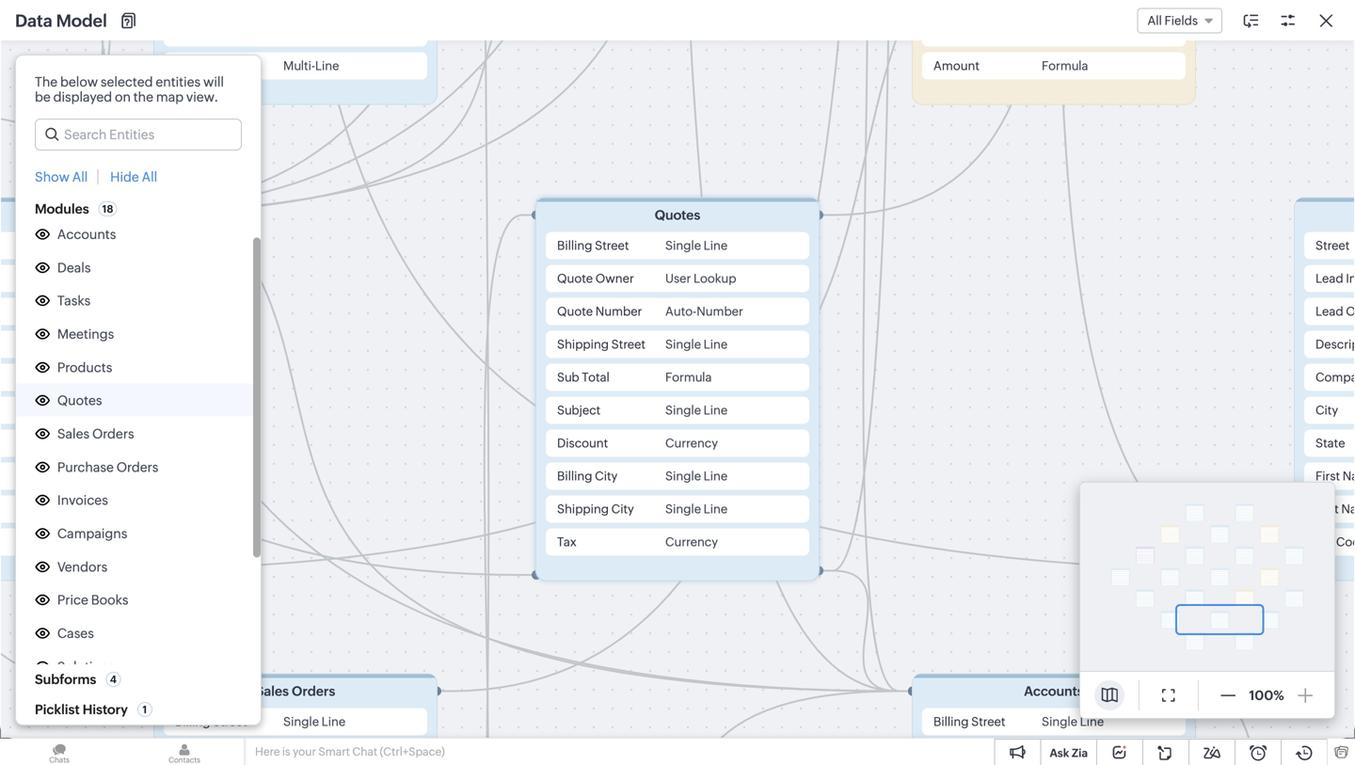 Task type: vqa. For each thing, say whether or not it's contained in the screenshot.
Save and New
no



Task type: describe. For each thing, give the bounding box(es) containing it.
o
[[1346, 305, 1356, 319]]

1 vertical spatial sales
[[256, 684, 289, 699]]

quote number
[[557, 305, 642, 319]]

total
[[582, 370, 610, 385]]

owner
[[596, 272, 634, 286]]

displayed
[[53, 89, 112, 105]]

4
[[110, 674, 117, 686]]

contacts
[[57, 194, 113, 209]]

below
[[60, 74, 98, 89]]

sub
[[557, 370, 580, 385]]

variables link
[[45, 460, 100, 479]]

between
[[690, 529, 743, 544]]

1 horizontal spatial sales orders
[[256, 684, 335, 699]]

functions
[[45, 524, 106, 539]]

open
[[758, 573, 793, 588]]

contacts image
[[125, 739, 244, 765]]

hide
[[110, 169, 139, 185]]

hide all
[[110, 169, 157, 185]]

Search Entities text field
[[36, 120, 241, 150]]

data model inside developer hub region
[[45, 586, 117, 601]]

data model visualize the data model of your organisation, understand the complex relationship between the entities and its structures with ease.
[[586, 481, 1014, 544]]

currency for tax
[[666, 535, 718, 549]]

tax
[[557, 535, 577, 549]]

deals
[[57, 260, 91, 275]]

first
[[1316, 469, 1341, 483]]

on
[[115, 89, 131, 105]]

subject
[[557, 403, 601, 418]]

data inside data model visualize the data model of your organisation, understand the complex relationship between the entities and its structures with ease.
[[749, 481, 791, 503]]

meetings
[[57, 327, 114, 342]]

auto-number
[[666, 305, 744, 319]]

description
[[175, 59, 241, 73]]

developer hub region
[[0, 392, 245, 641]]

compa
[[1316, 370, 1356, 385]]

model
[[695, 510, 734, 526]]

quote owner
[[557, 272, 634, 286]]

apis & sdks
[[45, 400, 118, 415]]

sub total
[[557, 370, 610, 385]]

billing street for accounts
[[934, 715, 1006, 729]]

fields
[[1165, 14, 1198, 28]]

lead for lead o
[[1316, 305, 1344, 319]]

all fields
[[1148, 14, 1198, 28]]

setup
[[19, 82, 72, 104]]

all for hide all
[[142, 169, 157, 185]]

formula for sub total
[[666, 370, 712, 385]]

of
[[736, 510, 749, 526]]

city for billing city
[[595, 469, 618, 483]]

billing city
[[557, 469, 618, 483]]

structures
[[859, 529, 921, 544]]

widgets link
[[45, 553, 96, 572]]

client script link
[[45, 615, 121, 634]]

apis & sdks link
[[45, 398, 118, 416]]

hub
[[99, 368, 125, 383]]

subforms
[[35, 672, 96, 687]]

zip cod
[[1316, 535, 1356, 549]]

client
[[45, 617, 82, 632]]

home
[[106, 16, 143, 31]]

18
[[102, 203, 113, 215]]

smart
[[319, 746, 350, 758]]

purchase orders
[[57, 460, 159, 475]]

1 horizontal spatial quotes
[[655, 208, 701, 223]]

relationship
[[615, 529, 687, 544]]

circuits link
[[45, 491, 92, 510]]

price books
[[57, 593, 129, 608]]

the up with
[[938, 510, 958, 526]]

campaigns
[[57, 526, 127, 541]]

be
[[35, 89, 51, 105]]

history
[[83, 702, 128, 717]]

im
[[1346, 272, 1356, 286]]

here
[[255, 746, 280, 758]]

data inside "link"
[[45, 586, 74, 601]]

multi-
[[283, 59, 315, 73]]

lookup
[[694, 272, 737, 286]]

your inside data model visualize the data model of your organisation, understand the complex relationship between the entities and its structures with ease.
[[752, 510, 779, 526]]

open model
[[758, 573, 835, 588]]

here is your smart chat (ctrl+space)
[[255, 746, 445, 758]]

shipping for shipping street
[[557, 338, 609, 352]]

view.
[[186, 89, 219, 105]]

zia
[[1072, 747, 1088, 760]]

picklist history
[[35, 702, 128, 717]]

with
[[924, 529, 951, 544]]

last
[[1316, 502, 1339, 516]]

na for first na
[[1343, 469, 1356, 483]]

data model link
[[45, 584, 117, 603]]

its
[[843, 529, 857, 544]]

all for show all
[[72, 169, 88, 185]]

picklist
[[35, 702, 80, 717]]

0 vertical spatial city
[[1316, 403, 1339, 418]]

crm
[[45, 13, 83, 33]]

cases
[[57, 626, 94, 641]]

and
[[816, 529, 840, 544]]

shipping city
[[557, 502, 634, 516]]

data
[[665, 510, 692, 526]]

map
[[156, 89, 184, 105]]

na for last na
[[1342, 502, 1356, 516]]

user
[[666, 272, 691, 286]]

multi-line
[[283, 59, 339, 73]]

modules
[[35, 201, 89, 217]]

help
[[1274, 98, 1303, 113]]

open model button
[[739, 565, 853, 595]]



Task type: locate. For each thing, give the bounding box(es) containing it.
0 horizontal spatial all
[[72, 169, 88, 185]]

0 vertical spatial entities
[[156, 74, 201, 89]]

1 vertical spatial city
[[595, 469, 618, 483]]

shipping for shipping city
[[557, 502, 609, 516]]

the down of
[[746, 529, 766, 544]]

lead o
[[1316, 305, 1356, 319]]

single
[[666, 239, 701, 253], [666, 338, 701, 352], [666, 403, 701, 418], [666, 469, 701, 483], [666, 502, 701, 516], [283, 715, 319, 729], [1042, 715, 1078, 729]]

cod
[[1337, 535, 1356, 549]]

0 vertical spatial formula
[[1042, 59, 1089, 73]]

lead left the im
[[1316, 272, 1344, 286]]

functions link
[[45, 522, 106, 541]]

accounts up 'ask'
[[1025, 684, 1084, 699]]

0 vertical spatial quote
[[557, 272, 593, 286]]

data
[[15, 11, 52, 30], [749, 481, 791, 503], [45, 586, 74, 601]]

1 number from the left
[[596, 305, 642, 319]]

lead im
[[1316, 272, 1356, 286]]

1 horizontal spatial sales
[[256, 684, 289, 699]]

auto-
[[666, 305, 697, 319]]

ease.
[[953, 529, 986, 544]]

script
[[84, 617, 121, 632]]

currency down the data
[[666, 535, 718, 549]]

1 vertical spatial entities
[[769, 529, 814, 544]]

1 vertical spatial sales orders
[[256, 684, 335, 699]]

single line
[[666, 239, 728, 253], [666, 338, 728, 352], [666, 403, 728, 418], [666, 469, 728, 483], [666, 502, 728, 516], [283, 715, 346, 729], [1042, 715, 1105, 729]]

1 vertical spatial formula
[[666, 370, 712, 385]]

0 vertical spatial your
[[752, 510, 779, 526]]

formula
[[1042, 59, 1089, 73], [666, 370, 712, 385]]

1 horizontal spatial billing street
[[557, 239, 629, 253]]

1 horizontal spatial accounts
[[1025, 684, 1084, 699]]

billing street
[[557, 239, 629, 253], [175, 715, 247, 729], [934, 715, 1006, 729]]

1 vertical spatial your
[[293, 746, 316, 758]]

2 vertical spatial orders
[[292, 684, 335, 699]]

ask zia
[[1050, 747, 1088, 760]]

currency up the data
[[666, 436, 718, 450]]

1 vertical spatial na
[[1342, 502, 1356, 516]]

model right open
[[796, 573, 835, 588]]

the right on
[[133, 89, 153, 105]]

data up client
[[45, 586, 74, 601]]

vendors
[[57, 560, 108, 575]]

ask
[[1050, 747, 1070, 760]]

2 horizontal spatial billing street
[[934, 715, 1006, 729]]

last na
[[1316, 502, 1356, 516]]

orders up smart at the left bottom
[[292, 684, 335, 699]]

0 horizontal spatial formula
[[666, 370, 712, 385]]

invoices
[[57, 493, 108, 508]]

all up contacts
[[72, 169, 88, 185]]

city for shipping city
[[612, 502, 634, 516]]

apis
[[45, 400, 72, 415]]

quote for quote number
[[557, 305, 593, 319]]

your right of
[[752, 510, 779, 526]]

1 horizontal spatial entities
[[769, 529, 814, 544]]

price
[[57, 593, 88, 608]]

developer hub
[[31, 368, 125, 383]]

chats image
[[0, 739, 119, 765]]

number down lookup
[[697, 305, 744, 319]]

lead for lead im
[[1316, 272, 1344, 286]]

0 vertical spatial shipping
[[557, 338, 609, 352]]

city up 'state'
[[1316, 403, 1339, 418]]

1 vertical spatial quotes
[[57, 393, 102, 408]]

sdks
[[87, 400, 118, 415]]

all right hide
[[142, 169, 157, 185]]

accounts
[[57, 227, 116, 242], [1025, 684, 1084, 699]]

1 quote from the top
[[557, 272, 593, 286]]

0 vertical spatial sales orders
[[57, 427, 134, 442]]

shipping
[[557, 338, 609, 352], [557, 502, 609, 516]]

sales up the "here" at the bottom left of the page
[[256, 684, 289, 699]]

number
[[596, 305, 642, 319], [697, 305, 744, 319]]

is
[[282, 746, 291, 758]]

user lookup
[[666, 272, 737, 286]]

connections
[[45, 431, 124, 446]]

city up the shipping city
[[595, 469, 618, 483]]

0 horizontal spatial quotes
[[57, 393, 102, 408]]

quote down quote owner
[[557, 305, 593, 319]]

books
[[91, 593, 129, 608]]

number for auto-number
[[697, 305, 744, 319]]

0 vertical spatial data model
[[15, 11, 107, 30]]

0 horizontal spatial number
[[596, 305, 642, 319]]

sales
[[57, 427, 90, 442], [256, 684, 289, 699]]

connections link
[[45, 429, 124, 448]]

shipping down the billing city at left
[[557, 502, 609, 516]]

1 vertical spatial data
[[749, 481, 791, 503]]

understand
[[865, 510, 936, 526]]

2 lead from the top
[[1316, 305, 1344, 319]]

the below selected entities will be displayed on the map view.
[[35, 74, 224, 105]]

crm link
[[15, 13, 83, 33]]

variables
[[45, 462, 100, 477]]

client script
[[45, 617, 121, 632]]

1 vertical spatial data model
[[45, 586, 117, 601]]

2 quote from the top
[[557, 305, 593, 319]]

formula for amount
[[1042, 59, 1089, 73]]

1 horizontal spatial your
[[752, 510, 779, 526]]

0 horizontal spatial entities
[[156, 74, 201, 89]]

0 horizontal spatial sales
[[57, 427, 90, 442]]

currency for discount
[[666, 436, 718, 450]]

2 currency from the top
[[666, 535, 718, 549]]

model right 'logo'
[[56, 11, 107, 30]]

model inside "link"
[[77, 586, 117, 601]]

profile image
[[1271, 8, 1301, 38]]

lead left o
[[1316, 305, 1344, 319]]

1 horizontal spatial number
[[697, 305, 744, 319]]

developer
[[31, 368, 96, 383]]

city up relationship
[[612, 502, 634, 516]]

model down vendors
[[77, 586, 117, 601]]

logo image
[[15, 16, 38, 31]]

entities down the description
[[156, 74, 201, 89]]

quote left owner
[[557, 272, 593, 286]]

accounts down 18
[[57, 227, 116, 242]]

line
[[315, 59, 339, 73], [704, 239, 728, 253], [704, 338, 728, 352], [704, 403, 728, 418], [704, 469, 728, 483], [704, 502, 728, 516], [322, 715, 346, 729], [1081, 715, 1105, 729]]

discount
[[557, 436, 608, 450]]

orders right purchase
[[116, 460, 159, 475]]

0 vertical spatial orders
[[92, 427, 134, 442]]

1 horizontal spatial all
[[142, 169, 157, 185]]

will
[[203, 74, 224, 89]]

shipping street
[[557, 338, 646, 352]]

0 horizontal spatial your
[[293, 746, 316, 758]]

2 shipping from the top
[[557, 502, 609, 516]]

your right is
[[293, 746, 316, 758]]

1 vertical spatial orders
[[116, 460, 159, 475]]

sales down &
[[57, 427, 90, 442]]

0 vertical spatial accounts
[[57, 227, 116, 242]]

profile element
[[1260, 0, 1312, 46]]

1 vertical spatial quote
[[557, 305, 593, 319]]

1 vertical spatial shipping
[[557, 502, 609, 516]]

entities inside the below selected entities will be displayed on the map view.
[[156, 74, 201, 89]]

0 horizontal spatial billing street
[[175, 715, 247, 729]]

widgets
[[45, 555, 96, 570]]

data up "the"
[[15, 11, 52, 30]]

0 vertical spatial currency
[[666, 436, 718, 450]]

the inside the below selected entities will be displayed on the map view.
[[133, 89, 153, 105]]

your
[[752, 510, 779, 526], [293, 746, 316, 758]]

all
[[1148, 14, 1163, 28], [72, 169, 88, 185], [142, 169, 157, 185]]

the up relationship
[[642, 510, 662, 526]]

model inside data model visualize the data model of your organisation, understand the complex relationship between the entities and its structures with ease.
[[795, 481, 851, 503]]

2 number from the left
[[697, 305, 744, 319]]

amount
[[934, 59, 980, 73]]

1 lead from the top
[[1316, 272, 1344, 286]]

sales orders up is
[[256, 684, 335, 699]]

tasks
[[57, 293, 91, 309]]

selected
[[101, 74, 153, 89]]

purchase
[[57, 460, 114, 475]]

chat
[[352, 746, 378, 758]]

model inside 'button'
[[796, 573, 835, 588]]

1 vertical spatial accounts
[[1025, 684, 1084, 699]]

billing street for sales orders
[[175, 715, 247, 729]]

users
[[57, 693, 91, 708]]

organisation,
[[782, 510, 862, 526]]

na right first
[[1343, 469, 1356, 483]]

shipping up the sub total
[[557, 338, 609, 352]]

0 vertical spatial sales
[[57, 427, 90, 442]]

1 horizontal spatial formula
[[1042, 59, 1089, 73]]

circuits
[[45, 493, 92, 508]]

0 vertical spatial quotes
[[655, 208, 701, 223]]

home link
[[91, 0, 158, 46]]

complex
[[961, 510, 1014, 526]]

zip
[[1316, 535, 1334, 549]]

entities
[[156, 74, 201, 89], [769, 529, 814, 544]]

data model
[[15, 11, 107, 30], [45, 586, 117, 601]]

entities down organisation,
[[769, 529, 814, 544]]

number down owner
[[596, 305, 642, 319]]

0 vertical spatial lead
[[1316, 272, 1344, 286]]

2 vertical spatial data
[[45, 586, 74, 601]]

currency
[[666, 436, 718, 450], [666, 535, 718, 549]]

data model down vendors
[[45, 586, 117, 601]]

quote for quote owner
[[557, 272, 593, 286]]

lead
[[1316, 272, 1344, 286], [1316, 305, 1344, 319]]

data model up "the"
[[15, 11, 107, 30]]

city
[[1316, 403, 1339, 418], [595, 469, 618, 483], [612, 502, 634, 516]]

na right last on the right of page
[[1342, 502, 1356, 516]]

orders down sdks
[[92, 427, 134, 442]]

data model image
[[612, 187, 989, 450]]

2 vertical spatial city
[[612, 502, 634, 516]]

data up organisation,
[[749, 481, 791, 503]]

number for quote number
[[596, 305, 642, 319]]

1 vertical spatial lead
[[1316, 305, 1344, 319]]

the
[[35, 74, 58, 89]]

model up organisation,
[[795, 481, 851, 503]]

entities inside data model visualize the data model of your organisation, understand the complex relationship between the entities and its structures with ease.
[[769, 529, 814, 544]]

2 horizontal spatial all
[[1148, 14, 1163, 28]]

visualize
[[586, 510, 639, 526]]

0 horizontal spatial sales orders
[[57, 427, 134, 442]]

1 vertical spatial currency
[[666, 535, 718, 549]]

sales orders down sdks
[[57, 427, 134, 442]]

0 vertical spatial na
[[1343, 469, 1356, 483]]

developer hub button
[[0, 357, 245, 392]]

all left fields
[[1148, 14, 1163, 28]]

0 horizontal spatial accounts
[[57, 227, 116, 242]]

0 vertical spatial data
[[15, 11, 52, 30]]

1 currency from the top
[[666, 436, 718, 450]]

1 shipping from the top
[[557, 338, 609, 352]]



